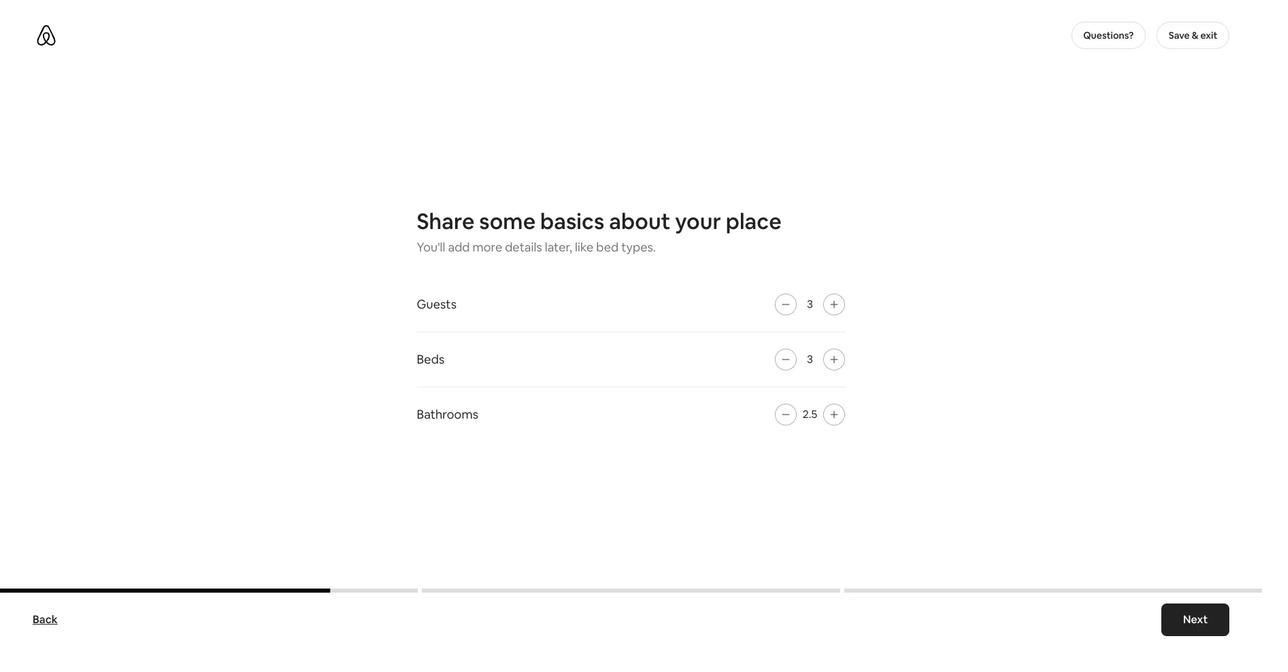 Task type: locate. For each thing, give the bounding box(es) containing it.
exit
[[1201, 29, 1218, 42]]

1 vertical spatial 3
[[807, 353, 813, 367]]

2.5
[[803, 408, 818, 422]]

&
[[1192, 29, 1199, 42]]

beds
[[417, 352, 445, 368]]

later,
[[545, 240, 572, 255]]

questions?
[[1084, 29, 1134, 42]]

next button
[[1162, 604, 1230, 637]]

0 vertical spatial 3
[[807, 297, 813, 312]]

share
[[417, 208, 475, 235]]

place
[[726, 208, 782, 235]]

your
[[675, 208, 721, 235]]

like
[[575, 240, 594, 255]]

3
[[807, 297, 813, 312], [807, 353, 813, 367]]

add
[[448, 240, 470, 255]]

basics
[[540, 208, 605, 235]]

3 for guests
[[807, 297, 813, 312]]

save
[[1169, 29, 1190, 42]]

save & exit
[[1169, 29, 1218, 42]]

2 3 from the top
[[807, 353, 813, 367]]

1 3 from the top
[[807, 297, 813, 312]]

share some basics about your place you'll add more details later, like bed types.
[[417, 208, 782, 255]]



Task type: describe. For each thing, give the bounding box(es) containing it.
bed
[[596, 240, 619, 255]]

more
[[473, 240, 502, 255]]

back
[[33, 613, 58, 627]]

guests
[[417, 297, 457, 312]]

you'll
[[417, 240, 445, 255]]

details
[[505, 240, 542, 255]]

back button
[[26, 607, 64, 634]]

save & exit button
[[1157, 22, 1230, 49]]

3 for beds
[[807, 353, 813, 367]]

next
[[1183, 613, 1208, 627]]

some
[[479, 208, 536, 235]]

types.
[[621, 240, 656, 255]]

about
[[609, 208, 671, 235]]

questions? button
[[1072, 22, 1146, 49]]

bathrooms
[[417, 407, 478, 423]]



Task type: vqa. For each thing, say whether or not it's contained in the screenshot.
your
yes



